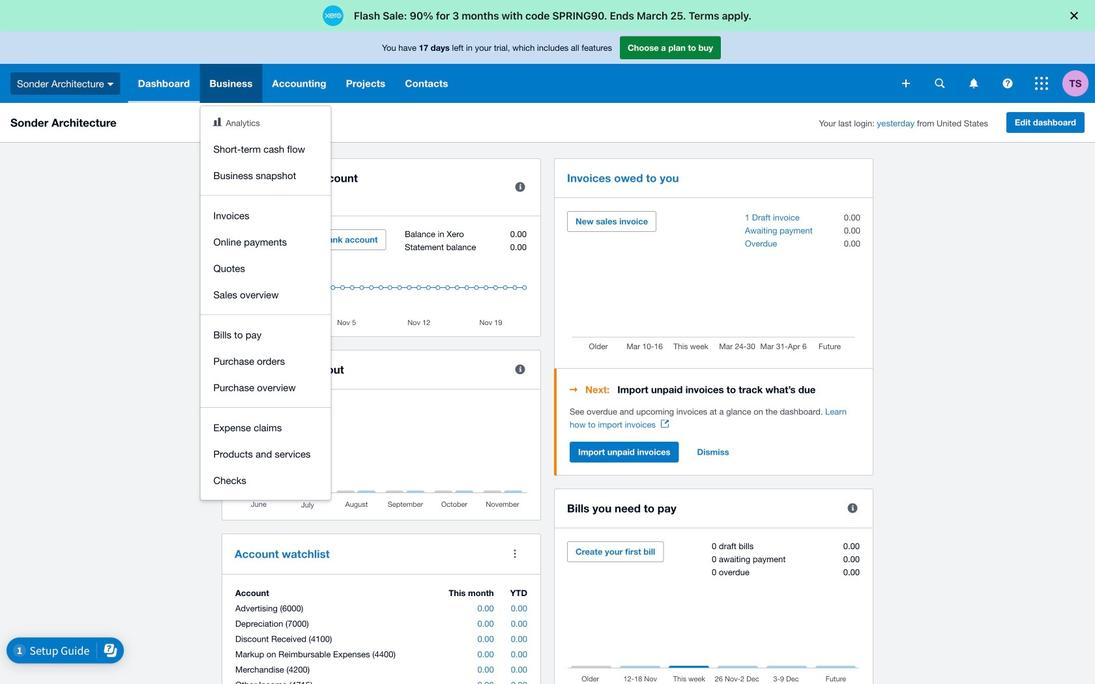 Task type: describe. For each thing, give the bounding box(es) containing it.
2 svg image from the left
[[1003, 79, 1013, 88]]



Task type: locate. For each thing, give the bounding box(es) containing it.
1 horizontal spatial svg image
[[1003, 79, 1013, 88]]

empty state of the bills widget with a 'create your first bill' button and an unpopulated column graph. image
[[567, 542, 861, 685]]

header chart image
[[213, 118, 222, 126]]

list box
[[200, 106, 331, 501]]

empty state widget for the total cash in and out feature, displaying a column graph summarising bank transaction data as total money in versus total money out across all connected bank accounts, enabling a visual comparison of the two amounts. image
[[235, 403, 528, 511]]

heading
[[570, 382, 861, 398]]

svg image
[[1036, 77, 1049, 90], [936, 79, 945, 88], [903, 80, 910, 87], [107, 83, 114, 86]]

group
[[200, 106, 331, 501]]

banner
[[0, 31, 1096, 501]]

empty state bank feed widget with a tooltip explaining the feature. includes a 'securely connect a bank account' button and a data-less flat line graph marking four weekly dates, indicating future account balance tracking. image
[[235, 230, 528, 327]]

panel body document
[[570, 406, 861, 432], [570, 406, 861, 432]]

accounts watchlist options image
[[502, 541, 528, 567]]

opens in a new tab image
[[661, 420, 669, 428]]

dialog
[[0, 0, 1096, 31]]

svg image
[[970, 79, 979, 88], [1003, 79, 1013, 88]]

0 horizontal spatial svg image
[[970, 79, 979, 88]]

1 svg image from the left
[[970, 79, 979, 88]]



Task type: vqa. For each thing, say whether or not it's contained in the screenshot.
svg Image
yes



